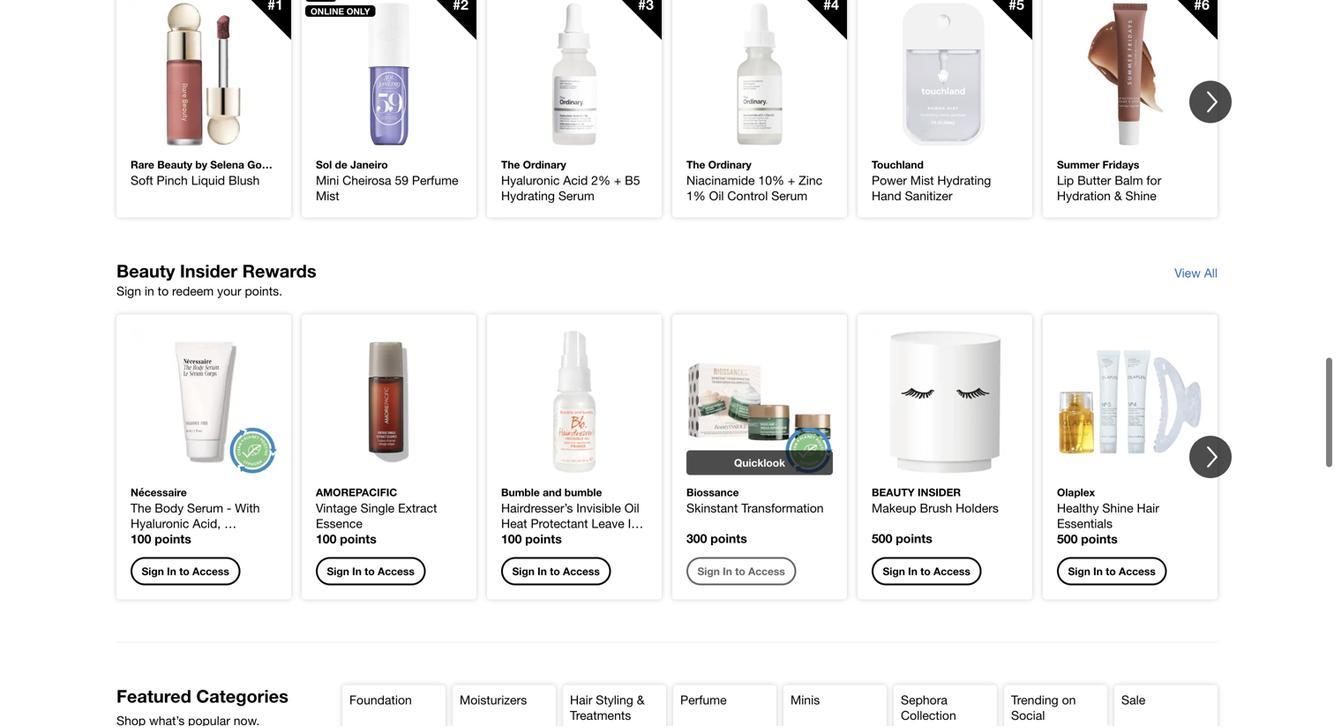 Task type: vqa. For each thing, say whether or not it's contained in the screenshot.


Task type: locate. For each thing, give the bounding box(es) containing it.
acid
[[563, 173, 588, 187]]

to down conditioner
[[550, 565, 560, 578]]

+ left zinc
[[788, 173, 795, 187]]

in down the nécessaire the body serum - with hyaluronic acid, niacinamide + ceramide
[[167, 565, 176, 578]]

trending
[[1011, 693, 1059, 707]]

to down 500 points
[[921, 565, 931, 578]]

points for makeup brush holders
[[896, 531, 933, 546]]

access inside nécessaire the body serum - with hyaluronic acid, niacinamide + ceramide element
[[192, 565, 229, 578]]

the inside the ordinary hyaluronic acid 2% + b5 hydrating serum
[[501, 158, 520, 171]]

1 horizontal spatial hair
[[1137, 501, 1160, 515]]

0 vertical spatial mist
[[911, 173, 934, 187]]

in
[[628, 516, 638, 531], [167, 565, 176, 578], [352, 565, 362, 578], [538, 565, 547, 578], [723, 565, 732, 578], [908, 565, 918, 578], [1094, 565, 1103, 578]]

3 access from the left
[[563, 565, 600, 578]]

points right 300
[[711, 531, 747, 546]]

sign in to access down 'amorepacific vintage single extract essence 100 points'
[[327, 565, 415, 578]]

in for skinstant transformation
[[723, 565, 732, 578]]

amorepacific vintage single extract essence 100 points
[[316, 486, 441, 546]]

100 points for heat
[[501, 532, 562, 546]]

with
[[235, 501, 260, 515]]

quicklook button
[[131, 123, 277, 147], [316, 123, 462, 147], [501, 123, 648, 147], [687, 123, 833, 147], [872, 123, 1019, 147], [1057, 123, 1204, 147], [131, 450, 277, 475], [316, 450, 462, 475], [501, 450, 648, 475], [687, 450, 833, 475], [872, 450, 1019, 475], [1057, 450, 1204, 475]]

ordinary up control
[[708, 158, 752, 171]]

in for hairdresser's invisible oil heat protectant leave in conditioner primer
[[538, 565, 547, 578]]

quicklook up "bumble"
[[549, 457, 600, 469]]

1 horizontal spatial niacinamide
[[687, 173, 755, 187]]

5 sign in to access button from the left
[[872, 557, 982, 585]]

1 horizontal spatial 100
[[316, 532, 337, 546]]

points down essence
[[340, 532, 377, 546]]

0 vertical spatial hydrating
[[938, 173, 991, 187]]

sign in to access
[[142, 565, 229, 578], [327, 565, 415, 578], [512, 565, 600, 578], [698, 565, 785, 578], [883, 565, 971, 578], [1068, 565, 1156, 578]]

quicklook inside bumble and bumble hairdresser's invisible oil heat protectant leave in conditioner primer element
[[549, 457, 600, 469]]

serum up acid, at the bottom of page
[[187, 501, 223, 515]]

niacinamide inside the nécessaire the body serum - with hyaluronic acid, niacinamide + ceramide
[[131, 532, 199, 546]]

0 vertical spatial hair
[[1137, 501, 1160, 515]]

sign down 300 points
[[698, 565, 720, 578]]

to right in
[[158, 284, 169, 298]]

3 sign in to access from the left
[[512, 565, 600, 578]]

the inside the ordinary niacinamide 10% + zinc 1% oil control serum
[[687, 158, 706, 171]]

quicklook button up biossance skinstant transformation
[[687, 450, 833, 475]]

6 access from the left
[[1119, 565, 1156, 578]]

collection
[[901, 708, 957, 723]]

+ inside the nécessaire the body serum - with hyaluronic acid, niacinamide + ceramide
[[202, 532, 210, 546]]

sale link
[[1115, 685, 1218, 726]]

1 horizontal spatial perfume
[[680, 693, 727, 707]]

serum inside the ordinary niacinamide 10% + zinc 1% oil control serum
[[772, 188, 808, 203]]

the
[[501, 158, 520, 171], [687, 158, 706, 171], [131, 501, 151, 515]]

sign inside olaplex healthy shine hair essentials element
[[1068, 565, 1091, 578]]

0 horizontal spatial &
[[637, 693, 645, 707]]

quicklook up by
[[178, 129, 229, 141]]

oil up "leave"
[[625, 501, 640, 515]]

points inside nécessaire the body serum - with hyaluronic acid, niacinamide + ceramide element
[[155, 532, 191, 546]]

0 vertical spatial beauty
[[157, 158, 192, 171]]

1 vertical spatial hyaluronic
[[131, 516, 189, 531]]

0 horizontal spatial hair
[[570, 693, 593, 707]]

access down transformation
[[749, 565, 785, 578]]

sign in to access down essentials on the bottom
[[1068, 565, 1156, 578]]

sign in to access button down 500 points
[[872, 557, 982, 585]]

perfume
[[412, 173, 459, 187], [680, 693, 727, 707]]

1 horizontal spatial mist
[[911, 173, 934, 187]]

& down 'balm'
[[1115, 188, 1122, 203]]

to down 300 points
[[735, 565, 746, 578]]

to inside nécessaire the body serum - with hyaluronic acid, niacinamide + ceramide element
[[179, 565, 190, 578]]

beauty up in
[[117, 260, 175, 281]]

2 horizontal spatial the
[[687, 158, 706, 171]]

sign in to access for the body serum - with hyaluronic acid, niacinamide + ceramide
[[142, 565, 229, 578]]

body
[[155, 501, 184, 515]]

online
[[311, 6, 344, 16]]

points for hairdresser's invisible oil heat protectant leave in conditioner primer
[[525, 532, 562, 546]]

touchland
[[872, 158, 924, 171]]

hyaluronic down body at the bottom of page
[[131, 516, 189, 531]]

quicklook button up touchland power mist hydrating hand sanitizer
[[872, 123, 1019, 147]]

sign inside "amorepacific vintage single extract essence" element
[[327, 565, 349, 578]]

treatments
[[570, 708, 631, 723]]

serum down 10%
[[772, 188, 808, 203]]

1 horizontal spatial 500
[[1057, 532, 1078, 546]]

points inside bumble and bumble hairdresser's invisible oil heat protectant leave in conditioner primer element
[[525, 532, 562, 546]]

butter
[[1078, 173, 1112, 187]]

the ordinary niacinamide 10% + zinc 1% oil control serum
[[687, 158, 826, 203]]

oil right 1%
[[709, 188, 724, 203]]

sign down 500 points
[[883, 565, 905, 578]]

1 vertical spatial mist
[[316, 188, 340, 203]]

1 100 points from the left
[[131, 532, 191, 546]]

access for vintage single extract essence
[[378, 565, 415, 578]]

points down protectant
[[525, 532, 562, 546]]

+ down acid, at the bottom of page
[[202, 532, 210, 546]]

access down primer
[[563, 565, 600, 578]]

summer
[[1057, 158, 1100, 171]]

ordinary for niacinamide
[[708, 158, 752, 171]]

hair inside hair styling & treatments
[[570, 693, 593, 707]]

sign inside beauty insider makeup brush holders element
[[883, 565, 905, 578]]

sign inside biossance skinstant transformation element
[[698, 565, 720, 578]]

points inside biossance skinstant transformation element
[[711, 531, 747, 546]]

4 sign in to access from the left
[[698, 565, 785, 578]]

sign in to access button inside nécessaire the body serum - with hyaluronic acid, niacinamide + ceramide element
[[131, 557, 240, 585]]

hair
[[1137, 501, 1160, 515], [570, 693, 593, 707]]

nécessaire
[[131, 486, 187, 499]]

1 horizontal spatial hyaluronic
[[501, 173, 560, 187]]

sign in to access button down 300 points
[[687, 557, 796, 585]]

100 inside bumble and bumble hairdresser's invisible oil heat protectant leave in conditioner primer element
[[501, 532, 522, 546]]

sign in to access down 300 points
[[698, 565, 785, 578]]

500 points
[[872, 531, 933, 546]]

beauty
[[157, 158, 192, 171], [117, 260, 175, 281]]

sephora collection link
[[894, 685, 997, 726]]

sign in to access button for the body serum - with hyaluronic acid, niacinamide + ceramide
[[131, 557, 240, 585]]

quicklook
[[178, 129, 229, 141], [364, 129, 415, 141], [549, 129, 600, 141], [734, 129, 786, 141], [920, 129, 971, 141], [1105, 129, 1156, 141], [178, 457, 229, 469], [364, 457, 415, 469], [549, 457, 600, 469], [734, 457, 786, 469], [920, 457, 971, 469], [1105, 457, 1156, 469]]

quicklook up amorepacific
[[364, 457, 415, 469]]

sign
[[117, 284, 141, 298], [142, 565, 164, 578], [327, 565, 349, 578], [512, 565, 535, 578], [698, 565, 720, 578], [883, 565, 905, 578], [1068, 565, 1091, 578]]

hydrating
[[938, 173, 991, 187], [501, 188, 555, 203]]

olaplex healthy shine hair essentials 500 points
[[1057, 486, 1163, 546]]

5 access from the left
[[934, 565, 971, 578]]

sol de janeiro mini cheirosa 59 perfume mist
[[316, 158, 462, 203]]

quicklook up -
[[178, 457, 229, 469]]

quicklook up the janeiro at the left top of the page
[[364, 129, 415, 141]]

0 vertical spatial niacinamide
[[687, 173, 755, 187]]

5 sign in to access from the left
[[883, 565, 971, 578]]

quicklook up acid
[[549, 129, 600, 141]]

niacinamide down body at the bottom of page
[[131, 532, 199, 546]]

1 vertical spatial oil
[[625, 501, 640, 515]]

0 horizontal spatial serum
[[187, 501, 223, 515]]

3 sign in to access button from the left
[[501, 557, 611, 585]]

1 100 from the left
[[131, 532, 151, 546]]

quicklook up touchland power mist hydrating hand sanitizer
[[920, 129, 971, 141]]

0 vertical spatial perfume
[[412, 173, 459, 187]]

sign in to access button for healthy shine hair essentials
[[1057, 557, 1167, 585]]

quicklook up insider
[[920, 457, 971, 469]]

2 access from the left
[[378, 565, 415, 578]]

quicklook up biossance skinstant transformation
[[734, 457, 786, 469]]

heat
[[501, 516, 527, 531]]

2 horizontal spatial +
[[788, 173, 795, 187]]

serum down acid
[[559, 188, 595, 203]]

300 points
[[687, 531, 747, 546]]

1 sign in to access button from the left
[[131, 557, 240, 585]]

beauty inside rare beauty by selena gomez soft pinch liquid blush
[[157, 158, 192, 171]]

quicklook button up "bumble"
[[501, 450, 648, 475]]

1 horizontal spatial 100 points
[[501, 532, 562, 546]]

1 horizontal spatial oil
[[709, 188, 724, 203]]

sign in to access inside "amorepacific vintage single extract essence" element
[[327, 565, 415, 578]]

sign in to access down conditioner
[[512, 565, 600, 578]]

only
[[347, 6, 370, 16]]

zinc
[[799, 173, 823, 187]]

ordinary inside the ordinary hyaluronic acid 2% + b5 hydrating serum
[[523, 158, 566, 171]]

oil
[[709, 188, 724, 203], [625, 501, 640, 515]]

sign down essentials on the bottom
[[1068, 565, 1091, 578]]

quicklook inside "amorepacific vintage single extract essence" element
[[364, 457, 415, 469]]

1%
[[687, 188, 706, 203]]

in for the body serum - with hyaluronic acid, niacinamide + ceramide
[[167, 565, 176, 578]]

quicklook button up fridays in the right top of the page
[[1057, 123, 1204, 147]]

quicklook button up insider
[[872, 450, 1019, 475]]

+ left b5
[[614, 173, 622, 187]]

quicklook inside nécessaire the body serum - with hyaluronic acid, niacinamide + ceramide element
[[178, 457, 229, 469]]

1 horizontal spatial serum
[[559, 188, 595, 203]]

to inside bumble and bumble hairdresser's invisible oil heat protectant leave in conditioner primer element
[[550, 565, 560, 578]]

sign in to access inside nécessaire the body serum - with hyaluronic acid, niacinamide + ceramide element
[[142, 565, 229, 578]]

to
[[158, 284, 169, 298], [179, 565, 190, 578], [365, 565, 375, 578], [550, 565, 560, 578], [735, 565, 746, 578], [921, 565, 931, 578], [1106, 565, 1116, 578]]

1 sign in to access from the left
[[142, 565, 229, 578]]

sign in to access inside olaplex healthy shine hair essentials element
[[1068, 565, 1156, 578]]

1 vertical spatial shine
[[1103, 501, 1134, 515]]

your
[[217, 284, 241, 298]]

to inside "amorepacific vintage single extract essence" element
[[365, 565, 375, 578]]

1 ordinary from the left
[[523, 158, 566, 171]]

ordinary up acid
[[523, 158, 566, 171]]

sign for the body serum - with hyaluronic acid, niacinamide + ceramide
[[142, 565, 164, 578]]

social
[[1011, 708, 1045, 723]]

de
[[335, 158, 348, 171]]

sign in to access for skinstant transformation
[[698, 565, 785, 578]]

sign down essence
[[327, 565, 349, 578]]

online only
[[311, 6, 370, 16]]

sign in to access button down acid, at the bottom of page
[[131, 557, 240, 585]]

100 points inside bumble and bumble hairdresser's invisible oil heat protectant leave in conditioner primer element
[[501, 532, 562, 546]]

sign in to access button inside olaplex healthy shine hair essentials element
[[1057, 557, 1167, 585]]

0 horizontal spatial 500
[[872, 531, 893, 546]]

quicklook button up the ordinary niacinamide 10% + zinc 1% oil control serum
[[687, 123, 833, 147]]

sign down conditioner
[[512, 565, 535, 578]]

& right styling at left
[[637, 693, 645, 707]]

hair up "treatments"
[[570, 693, 593, 707]]

sign in to access inside biossance skinstant transformation element
[[698, 565, 785, 578]]

sign in to access button for hairdresser's invisible oil heat protectant leave in conditioner primer
[[501, 557, 611, 585]]

sign in to access inside bumble and bumble hairdresser's invisible oil heat protectant leave in conditioner primer element
[[512, 565, 600, 578]]

1 vertical spatial beauty
[[117, 260, 175, 281]]

shine inside summer fridays lip butter balm for hydration & shine
[[1126, 188, 1157, 203]]

6 sign in to access button from the left
[[1057, 557, 1167, 585]]

-
[[227, 501, 232, 515]]

sign in to access button down essentials on the bottom
[[1057, 557, 1167, 585]]

sign in to access button inside bumble and bumble hairdresser's invisible oil heat protectant leave in conditioner primer element
[[501, 557, 611, 585]]

access inside "amorepacific vintage single extract essence" element
[[378, 565, 415, 578]]

0 horizontal spatial 100 points
[[131, 532, 191, 546]]

100 down essence
[[316, 532, 337, 546]]

quicklook inside beauty insider makeup brush holders element
[[920, 457, 971, 469]]

0 horizontal spatial +
[[202, 532, 210, 546]]

2 sign in to access button from the left
[[316, 557, 426, 585]]

1 horizontal spatial hydrating
[[938, 173, 991, 187]]

100
[[131, 532, 151, 546], [316, 532, 337, 546], [501, 532, 522, 546]]

foundation
[[350, 693, 412, 707]]

100 down 'heat'
[[501, 532, 522, 546]]

500 down makeup
[[872, 531, 893, 546]]

sign inside bumble and bumble hairdresser's invisible oil heat protectant leave in conditioner primer element
[[512, 565, 535, 578]]

500
[[872, 531, 893, 546], [1057, 532, 1078, 546]]

sign down body at the bottom of page
[[142, 565, 164, 578]]

access for healthy shine hair essentials
[[1119, 565, 1156, 578]]

sign in to access inside beauty insider makeup brush holders element
[[883, 565, 971, 578]]

+
[[614, 173, 622, 187], [788, 173, 795, 187], [202, 532, 210, 546]]

touchland - power mist hydrating hand sanitizer image
[[872, 1, 1019, 147]]

niacinamide
[[687, 173, 755, 187], [131, 532, 199, 546]]

in down 500 points
[[908, 565, 918, 578]]

1 vertical spatial hydrating
[[501, 188, 555, 203]]

quicklook inside olaplex healthy shine hair essentials element
[[1105, 457, 1156, 469]]

1 vertical spatial niacinamide
[[131, 532, 199, 546]]

0 vertical spatial hyaluronic
[[501, 173, 560, 187]]

sign in to access down 500 points
[[883, 565, 971, 578]]

access down olaplex healthy shine hair essentials 500 points
[[1119, 565, 1156, 578]]

sign in to access button down 'amorepacific vintage single extract essence 100 points'
[[316, 557, 426, 585]]

points down body at the bottom of page
[[155, 532, 191, 546]]

shine up essentials on the bottom
[[1103, 501, 1134, 515]]

to inside olaplex healthy shine hair essentials element
[[1106, 565, 1116, 578]]

niacinamide up 1%
[[687, 173, 755, 187]]

to inside beauty insider makeup brush holders element
[[921, 565, 931, 578]]

2 horizontal spatial 100
[[501, 532, 522, 546]]

mist inside "sol de janeiro mini cheirosa 59 perfume mist"
[[316, 188, 340, 203]]

access down ceramide on the bottom left of the page
[[192, 565, 229, 578]]

the ordinary hyaluronic acid 2% + b5 hydrating serum
[[501, 158, 644, 203]]

4 access from the left
[[749, 565, 785, 578]]

sign in to access button inside beauty insider makeup brush holders element
[[872, 557, 982, 585]]

access inside beauty insider makeup brush holders element
[[934, 565, 971, 578]]

0 vertical spatial shine
[[1126, 188, 1157, 203]]

0 vertical spatial &
[[1115, 188, 1122, 203]]

hydrating inside the ordinary hyaluronic acid 2% + b5 hydrating serum
[[501, 188, 555, 203]]

&
[[1115, 188, 1122, 203], [637, 693, 645, 707]]

sign in to access button down conditioner
[[501, 557, 611, 585]]

in inside bumble and bumble hairdresser's invisible oil heat protectant leave in conditioner primer
[[628, 516, 638, 531]]

100 inside nécessaire the body serum - with hyaluronic acid, niacinamide + ceramide element
[[131, 532, 151, 546]]

100 down nécessaire
[[131, 532, 151, 546]]

in down essentials on the bottom
[[1094, 565, 1103, 578]]

mist inside touchland power mist hydrating hand sanitizer
[[911, 173, 934, 187]]

100 inside 'amorepacific vintage single extract essence 100 points'
[[316, 532, 337, 546]]

access for skinstant transformation
[[749, 565, 785, 578]]

sign in to access button for vintage single extract essence
[[316, 557, 426, 585]]

sign for healthy shine hair essentials
[[1068, 565, 1091, 578]]

0 horizontal spatial mist
[[316, 188, 340, 203]]

100 points down 'heat'
[[501, 532, 562, 546]]

in down conditioner
[[538, 565, 547, 578]]

6 sign in to access from the left
[[1068, 565, 1156, 578]]

the ordinary - niacinamide 10% + zinc 1% oil control serum image
[[687, 1, 833, 147]]

4 sign in to access button from the left
[[687, 557, 796, 585]]

in down 300 points
[[723, 565, 732, 578]]

& inside summer fridays lip butter balm for hydration & shine
[[1115, 188, 1122, 203]]

1 access from the left
[[192, 565, 229, 578]]

to down the nécessaire the body serum - with hyaluronic acid, niacinamide + ceramide
[[179, 565, 190, 578]]

power
[[872, 173, 907, 187]]

access
[[192, 565, 229, 578], [378, 565, 415, 578], [563, 565, 600, 578], [749, 565, 785, 578], [934, 565, 971, 578], [1119, 565, 1156, 578]]

gomez
[[247, 158, 283, 171]]

hyaluronic left acid
[[501, 173, 560, 187]]

2 sign in to access from the left
[[327, 565, 415, 578]]

0 horizontal spatial perfume
[[412, 173, 459, 187]]

sign for vintage single extract essence
[[327, 565, 349, 578]]

100 for hairdresser's invisible oil heat protectant leave in conditioner primer
[[501, 532, 522, 546]]

cheirosa
[[343, 173, 392, 187]]

1 vertical spatial &
[[637, 693, 645, 707]]

quicklook up the ordinary niacinamide 10% + zinc 1% oil control serum
[[734, 129, 786, 141]]

0 horizontal spatial oil
[[625, 501, 640, 515]]

bumble
[[501, 486, 540, 499]]

2 100 points from the left
[[501, 532, 562, 546]]

0 horizontal spatial hydrating
[[501, 188, 555, 203]]

ceramide
[[213, 532, 267, 546]]

0 horizontal spatial niacinamide
[[131, 532, 199, 546]]

0 horizontal spatial 100
[[131, 532, 151, 546]]

quicklook up fridays in the right top of the page
[[1105, 129, 1156, 141]]

rare beauty by selena gomez soft pinch liquid blush
[[131, 158, 283, 187]]

quicklook button up by
[[131, 123, 277, 147]]

to inside biossance skinstant transformation element
[[735, 565, 746, 578]]

beauty up pinch
[[157, 158, 192, 171]]

in down essence
[[352, 565, 362, 578]]

points
[[711, 531, 747, 546], [896, 531, 933, 546], [155, 532, 191, 546], [340, 532, 377, 546], [525, 532, 562, 546], [1081, 532, 1118, 546]]

ordinary for hyaluronic
[[523, 158, 566, 171]]

hand
[[872, 188, 902, 203]]

sign in to access button inside "amorepacific vintage single extract essence" element
[[316, 557, 426, 585]]

sign in to access for hairdresser's invisible oil heat protectant leave in conditioner primer
[[512, 565, 600, 578]]

1 vertical spatial hair
[[570, 693, 593, 707]]

hair right healthy
[[1137, 501, 1160, 515]]

1 vertical spatial perfume
[[680, 693, 727, 707]]

500 down essentials on the bottom
[[1057, 532, 1078, 546]]

ordinary inside the ordinary niacinamide 10% + zinc 1% oil control serum
[[708, 158, 752, 171]]

points down makeup
[[896, 531, 933, 546]]

0 horizontal spatial the
[[131, 501, 151, 515]]

sign in to access button inside biossance skinstant transformation element
[[687, 557, 796, 585]]

oil inside bumble and bumble hairdresser's invisible oil heat protectant leave in conditioner primer
[[625, 501, 640, 515]]

all
[[1205, 266, 1218, 280]]

access down 'amorepacific vintage single extract essence 100 points'
[[378, 565, 415, 578]]

biossance
[[687, 486, 739, 499]]

to for the body serum - with hyaluronic acid, niacinamide + ceramide
[[179, 565, 190, 578]]

to down essentials on the bottom
[[1106, 565, 1116, 578]]

points down essentials on the bottom
[[1081, 532, 1118, 546]]

1 horizontal spatial +
[[614, 173, 622, 187]]

quicklook button up olaplex healthy shine hair essentials 500 points
[[1057, 450, 1204, 475]]

makeup
[[872, 501, 917, 515]]

access inside biossance skinstant transformation element
[[749, 565, 785, 578]]

mist up 'sanitizer'
[[911, 173, 934, 187]]

3 100 from the left
[[501, 532, 522, 546]]

in right "leave"
[[628, 516, 638, 531]]

view all link
[[1168, 258, 1225, 288]]

sign in to access for healthy shine hair essentials
[[1068, 565, 1156, 578]]

2 horizontal spatial serum
[[772, 188, 808, 203]]

1 horizontal spatial ordinary
[[708, 158, 752, 171]]

acid,
[[193, 516, 221, 531]]

1 horizontal spatial &
[[1115, 188, 1122, 203]]

essence
[[316, 516, 363, 531]]

1 horizontal spatial the
[[501, 158, 520, 171]]

2 ordinary from the left
[[708, 158, 752, 171]]

access inside bumble and bumble hairdresser's invisible oil heat protectant leave in conditioner primer element
[[563, 565, 600, 578]]

nécessaire the body serum - with hyaluronic acid, niacinamide + ceramide
[[131, 486, 267, 546]]

view all
[[1175, 266, 1218, 280]]

0 horizontal spatial ordinary
[[523, 158, 566, 171]]

single
[[361, 501, 395, 515]]

0 horizontal spatial hyaluronic
[[131, 516, 189, 531]]

sign inside nécessaire the body serum - with hyaluronic acid, niacinamide + ceramide element
[[142, 565, 164, 578]]

points inside olaplex healthy shine hair essentials 500 points
[[1081, 532, 1118, 546]]

mist down mini
[[316, 188, 340, 203]]

sign in to access down acid, at the bottom of page
[[142, 565, 229, 578]]

the inside the nécessaire the body serum - with hyaluronic acid, niacinamide + ceramide
[[131, 501, 151, 515]]

access down brush
[[934, 565, 971, 578]]

points inside beauty insider makeup brush holders element
[[896, 531, 933, 546]]

the ordinary - hyaluronic acid 2% + b5 hydrating serum image
[[501, 1, 648, 147]]

to for vintage single extract essence
[[365, 565, 375, 578]]

shine down 'balm'
[[1126, 188, 1157, 203]]

2 100 from the left
[[316, 532, 337, 546]]

hyaluronic inside the ordinary hyaluronic acid 2% + b5 hydrating serum
[[501, 173, 560, 187]]

0 vertical spatial oil
[[709, 188, 724, 203]]

access inside olaplex healthy shine hair essentials element
[[1119, 565, 1156, 578]]

vintage
[[316, 501, 357, 515]]

quicklook up olaplex healthy shine hair essentials 500 points
[[1105, 457, 1156, 469]]

to down 'amorepacific vintage single extract essence 100 points'
[[365, 565, 375, 578]]

access for hairdresser's invisible oil heat protectant leave in conditioner primer
[[563, 565, 600, 578]]

100 points down body at the bottom of page
[[131, 532, 191, 546]]

serum inside the nécessaire the body serum - with hyaluronic acid, niacinamide + ceramide
[[187, 501, 223, 515]]

100 points inside nécessaire the body serum - with hyaluronic acid, niacinamide + ceramide element
[[131, 532, 191, 546]]

hyaluronic
[[501, 173, 560, 187], [131, 516, 189, 531]]

minis link
[[784, 685, 887, 726]]

beauty insider makeup brush holders element
[[858, 315, 1033, 600]]



Task type: describe. For each thing, give the bounding box(es) containing it.
b5
[[625, 173, 640, 187]]

bumble
[[565, 486, 602, 499]]

janeiro
[[350, 158, 388, 171]]

brush
[[920, 501, 953, 515]]

bumble and bumble hairdresser's invisible oil heat protectant leave in conditioner primer element
[[487, 315, 662, 600]]

categories
[[196, 686, 288, 707]]

trending on social link
[[1004, 685, 1108, 726]]

olaplex healthy shine hair essentials element
[[1043, 315, 1218, 600]]

biossance skinstant transformation
[[687, 486, 824, 515]]

lip
[[1057, 173, 1074, 187]]

primer
[[569, 532, 605, 546]]

access for the body serum - with hyaluronic acid, niacinamide + ceramide
[[192, 565, 229, 578]]

in
[[145, 284, 154, 298]]

hair inside olaplex healthy shine hair essentials 500 points
[[1137, 501, 1160, 515]]

healthy
[[1057, 501, 1099, 515]]

view
[[1175, 266, 1201, 280]]

styling
[[596, 693, 634, 707]]

featured categories
[[117, 686, 288, 707]]

to for makeup brush holders
[[921, 565, 931, 578]]

100 for the body serum - with hyaluronic acid, niacinamide + ceramide
[[131, 532, 151, 546]]

quicklook inside biossance skinstant transformation element
[[734, 457, 786, 469]]

quicklook button up the janeiro at the left top of the page
[[316, 123, 462, 147]]

to for hairdresser's invisible oil heat protectant leave in conditioner primer
[[550, 565, 560, 578]]

500 inside olaplex healthy shine hair essentials 500 points
[[1057, 532, 1078, 546]]

sign for makeup brush holders
[[883, 565, 905, 578]]

to for healthy shine hair essentials
[[1106, 565, 1116, 578]]

to for skinstant transformation
[[735, 565, 746, 578]]

beauty
[[872, 486, 915, 499]]

featured
[[117, 686, 191, 707]]

quicklook button up amorepacific
[[316, 450, 462, 475]]

extract
[[398, 501, 437, 515]]

serum inside the ordinary hyaluronic acid 2% + b5 hydrating serum
[[559, 188, 595, 203]]

conditioner
[[501, 532, 566, 546]]

foundation link
[[342, 685, 446, 726]]

trending on social
[[1011, 693, 1076, 723]]

balm
[[1115, 173, 1143, 187]]

perfume inside "sol de janeiro mini cheirosa 59 perfume mist"
[[412, 173, 459, 187]]

nécessaire the body serum - with hyaluronic acid, niacinamide + ceramide element
[[117, 315, 291, 600]]

hair styling & treatments
[[570, 693, 645, 723]]

minis
[[791, 693, 820, 707]]

selena
[[210, 158, 244, 171]]

shine inside olaplex healthy shine hair essentials 500 points
[[1103, 501, 1134, 515]]

sign in to redeem your points.
[[117, 284, 282, 298]]

points for the body serum - with hyaluronic acid, niacinamide + ceramide
[[155, 532, 191, 546]]

biossance skinstant transformation element
[[673, 315, 847, 600]]

on
[[1062, 693, 1076, 707]]

+ inside the ordinary hyaluronic acid 2% + b5 hydrating serum
[[614, 173, 622, 187]]

rare
[[131, 158, 154, 171]]

sign in to access for makeup brush holders
[[883, 565, 971, 578]]

perfume link
[[673, 685, 777, 726]]

bumble and bumble hairdresser's invisible oil heat protectant leave in conditioner primer
[[501, 486, 643, 546]]

mini
[[316, 173, 339, 187]]

control
[[728, 188, 768, 203]]

for
[[1147, 173, 1162, 187]]

olaplex
[[1057, 486, 1095, 499]]

holders
[[956, 501, 999, 515]]

& inside hair styling & treatments
[[637, 693, 645, 707]]

liquid
[[191, 173, 225, 187]]

touchland power mist hydrating hand sanitizer
[[872, 158, 995, 203]]

blush
[[229, 173, 260, 187]]

oil inside the ordinary niacinamide 10% + zinc 1% oil control serum
[[709, 188, 724, 203]]

sephora collection
[[901, 693, 957, 723]]

amorepacific
[[316, 486, 397, 499]]

redeem
[[172, 284, 214, 298]]

quicklook button up acid
[[501, 123, 648, 147]]

essentials
[[1057, 516, 1113, 531]]

59
[[395, 173, 409, 187]]

+ inside the ordinary niacinamide 10% + zinc 1% oil control serum
[[788, 173, 795, 187]]

hairdresser's
[[501, 501, 573, 515]]

sanitizer
[[905, 188, 953, 203]]

points.
[[245, 284, 282, 298]]

moisturizers
[[460, 693, 527, 707]]

niacinamide inside the ordinary niacinamide 10% + zinc 1% oil control serum
[[687, 173, 755, 187]]

protectant
[[531, 516, 588, 531]]

in for makeup brush holders
[[908, 565, 918, 578]]

sign in to access for vintage single extract essence
[[327, 565, 415, 578]]

summer fridays - lip butter balm for hydration & shine image
[[1057, 1, 1204, 147]]

rare beauty by selena gomez - soft pinch liquid blush image
[[131, 1, 277, 147]]

hyaluronic inside the nécessaire the body serum - with hyaluronic acid, niacinamide + ceramide
[[131, 516, 189, 531]]

summer fridays lip butter balm for hydration & shine
[[1057, 158, 1165, 203]]

insider
[[180, 260, 237, 281]]

10%
[[759, 173, 785, 187]]

points for skinstant transformation
[[711, 531, 747, 546]]

insider
[[918, 486, 961, 499]]

rewards
[[242, 260, 317, 281]]

in for healthy shine hair essentials
[[1094, 565, 1103, 578]]

300
[[687, 531, 707, 546]]

sign in to access button for makeup brush holders
[[872, 557, 982, 585]]

sign in to access button for skinstant transformation
[[687, 557, 796, 585]]

500 inside beauty insider makeup brush holders element
[[872, 531, 893, 546]]

amorepacific vintage single extract essence element
[[302, 315, 477, 600]]

and
[[543, 486, 562, 499]]

by
[[195, 158, 207, 171]]

hydrating inside touchland power mist hydrating hand sanitizer
[[938, 173, 991, 187]]

the for hyaluronic acid 2% + b5 hydrating serum
[[501, 158, 520, 171]]

100 points for hyaluronic
[[131, 532, 191, 546]]

sign for hairdresser's invisible oil heat protectant leave in conditioner primer
[[512, 565, 535, 578]]

sign left in
[[117, 284, 141, 298]]

invisible
[[577, 501, 621, 515]]

sol de janeiro - mini cheirosa 59 perfume mist image
[[316, 1, 462, 147]]

the for niacinamide 10% + zinc 1% oil control serum
[[687, 158, 706, 171]]

sign for skinstant transformation
[[698, 565, 720, 578]]

points inside 'amorepacific vintage single extract essence 100 points'
[[340, 532, 377, 546]]

leave
[[592, 516, 625, 531]]

hydration
[[1057, 188, 1111, 203]]

skinstant
[[687, 501, 738, 515]]

soft
[[131, 173, 153, 187]]

beauty insider rewards
[[117, 260, 317, 281]]

sephora
[[901, 693, 948, 707]]

access for makeup brush holders
[[934, 565, 971, 578]]

sale
[[1122, 693, 1146, 707]]

quicklook button up -
[[131, 450, 277, 475]]

sol
[[316, 158, 332, 171]]

2%
[[591, 173, 611, 187]]

in for vintage single extract essence
[[352, 565, 362, 578]]

moisturizers link
[[453, 685, 556, 726]]



